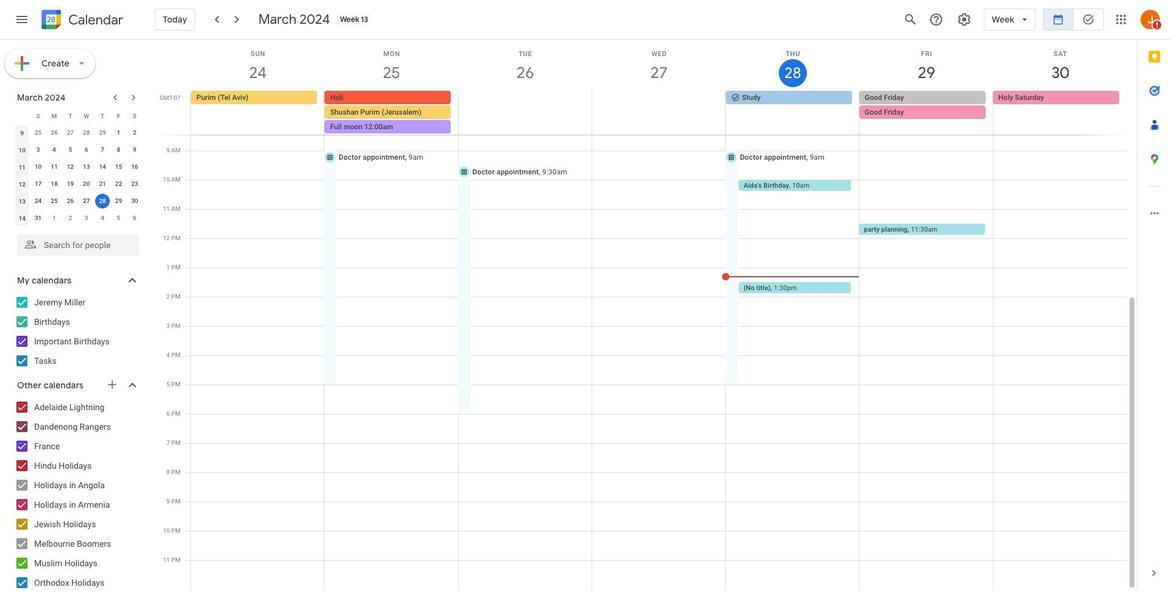 Task type: locate. For each thing, give the bounding box(es) containing it.
1 element
[[111, 126, 126, 140]]

row group inside march 2024 grid
[[14, 125, 143, 227]]

15 element
[[111, 160, 126, 175]]

4 element
[[47, 143, 62, 157]]

12 element
[[63, 160, 78, 175]]

3 element
[[31, 143, 46, 157]]

10 element
[[31, 160, 46, 175]]

cell
[[325, 91, 459, 135], [459, 91, 592, 135], [592, 91, 726, 135], [860, 91, 994, 135], [95, 193, 111, 210]]

7 element
[[95, 143, 110, 157]]

calendar element
[[39, 7, 123, 34]]

my calendars list
[[2, 293, 151, 371]]

5 element
[[63, 143, 78, 157]]

11 element
[[47, 160, 62, 175]]

None search field
[[0, 229, 151, 256]]

heading
[[66, 13, 123, 27]]

29 element
[[111, 194, 126, 209]]

april 5 element
[[111, 211, 126, 226]]

17 element
[[31, 177, 46, 192]]

18 element
[[47, 177, 62, 192]]

grid
[[156, 40, 1138, 591]]

cell inside march 2024 grid
[[95, 193, 111, 210]]

column header
[[14, 107, 30, 125]]

main drawer image
[[15, 12, 29, 27]]

other calendars list
[[2, 398, 151, 591]]

19 element
[[63, 177, 78, 192]]

settings menu image
[[958, 12, 972, 27]]

26 element
[[63, 194, 78, 209]]

add other calendars image
[[106, 379, 118, 391]]

tab list
[[1138, 40, 1172, 557]]

21 element
[[95, 177, 110, 192]]

24 element
[[31, 194, 46, 209]]

row group
[[14, 125, 143, 227]]

april 6 element
[[127, 211, 142, 226]]

row
[[186, 91, 1138, 135], [14, 107, 143, 125], [14, 125, 143, 142], [14, 142, 143, 159], [14, 159, 143, 176], [14, 176, 143, 193], [14, 193, 143, 210], [14, 210, 143, 227]]

28, today element
[[95, 194, 110, 209]]



Task type: vqa. For each thing, say whether or not it's contained in the screenshot.
'21, today' ELEMENT at the left top of page
no



Task type: describe. For each thing, give the bounding box(es) containing it.
31 element
[[31, 211, 46, 226]]

2 element
[[127, 126, 142, 140]]

february 26 element
[[47, 126, 62, 140]]

march 2024 grid
[[12, 107, 143, 227]]

april 2 element
[[63, 211, 78, 226]]

20 element
[[79, 177, 94, 192]]

column header inside march 2024 grid
[[14, 107, 30, 125]]

22 element
[[111, 177, 126, 192]]

14 element
[[95, 160, 110, 175]]

february 27 element
[[63, 126, 78, 140]]

8 element
[[111, 143, 126, 157]]

6 element
[[79, 143, 94, 157]]

april 3 element
[[79, 211, 94, 226]]

april 4 element
[[95, 211, 110, 226]]

27 element
[[79, 194, 94, 209]]

heading inside calendar element
[[66, 13, 123, 27]]

16 element
[[127, 160, 142, 175]]

9 element
[[127, 143, 142, 157]]

february 28 element
[[79, 126, 94, 140]]

Search for people text field
[[24, 234, 132, 256]]

30 element
[[127, 194, 142, 209]]

february 25 element
[[31, 126, 46, 140]]

25 element
[[47, 194, 62, 209]]

february 29 element
[[95, 126, 110, 140]]

13 element
[[79, 160, 94, 175]]

april 1 element
[[47, 211, 62, 226]]

23 element
[[127, 177, 142, 192]]



